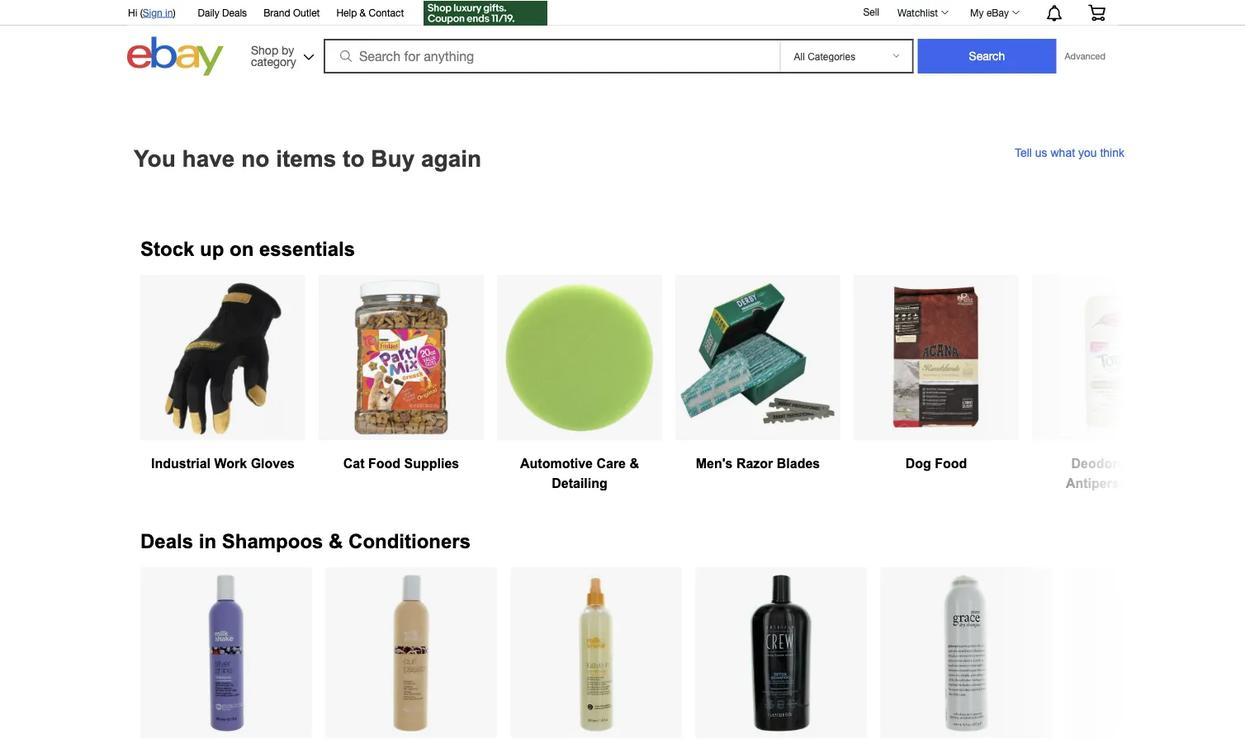 Task type: vqa. For each thing, say whether or not it's contained in the screenshot.
first With Details__Icon from the bottom
no



Task type: describe. For each thing, give the bounding box(es) containing it.
dog
[[906, 456, 931, 471]]

deals in shampoos & conditioners
[[140, 531, 471, 552]]

deodorants & antiperspirants link
[[1032, 275, 1197, 491]]

tell us what you think
[[1015, 146, 1125, 159]]

automotive care & detailing link
[[497, 275, 662, 491]]

cat food supplies link
[[319, 275, 484, 491]]

 image inside industrial work gloves link
[[163, 276, 283, 439]]

conditioners
[[349, 531, 471, 552]]

work
[[214, 456, 247, 471]]

shop by category banner
[[119, 0, 1118, 80]]

 image inside cat food supplies link
[[320, 276, 483, 439]]

sell link
[[856, 6, 887, 17]]

dog food link
[[854, 275, 1019, 491]]

category
[[251, 55, 296, 68]]

think
[[1100, 146, 1125, 159]]

)
[[173, 7, 176, 18]]

daily
[[198, 7, 219, 18]]

by
[[282, 43, 294, 57]]

contact
[[369, 7, 404, 18]]

get the coupon image
[[424, 1, 548, 26]]

automotive care & detailing
[[520, 456, 639, 491]]

antiperspirants
[[1066, 476, 1164, 491]]

tell
[[1015, 146, 1032, 159]]

watchlist
[[898, 7, 938, 18]]

help
[[336, 7, 357, 18]]

industrial work gloves
[[151, 456, 295, 471]]

shop by category
[[251, 43, 296, 68]]

Search for anything text field
[[326, 40, 777, 72]]

hi
[[128, 7, 137, 18]]

my ebay
[[970, 7, 1009, 18]]

& inside 'link'
[[360, 7, 366, 18]]

Automotive Care & Detailing text field
[[497, 275, 662, 491]]

 image inside automotive care & detailing link
[[498, 276, 661, 439]]

to
[[343, 146, 365, 172]]

food for dog
[[935, 456, 967, 471]]

you
[[1078, 146, 1097, 159]]

ebay
[[987, 7, 1009, 18]]

help & contact link
[[336, 4, 404, 22]]

shampoos
[[222, 531, 323, 552]]

sign in link
[[143, 7, 173, 18]]

daily deals
[[198, 7, 247, 18]]

help & contact
[[336, 7, 404, 18]]

Men's Razor Blades text field
[[675, 275, 841, 491]]

men's razor blades link
[[675, 275, 841, 491]]

 image inside deodorants & antiperspirants link
[[1068, 276, 1162, 439]]

up
[[200, 238, 224, 260]]

hi ( sign in )
[[128, 7, 176, 18]]



Task type: locate. For each thing, give the bounding box(es) containing it.
daily deals link
[[198, 4, 247, 22]]

 image inside "dog food" link
[[855, 276, 1018, 439]]

you
[[134, 146, 176, 172]]

sign
[[143, 7, 162, 18]]

cat food supplies
[[343, 456, 459, 471]]

2 food from the left
[[935, 456, 967, 471]]

0 horizontal spatial food
[[368, 456, 401, 471]]

essentials
[[259, 238, 355, 260]]

food right dog
[[935, 456, 967, 471]]

items
[[276, 146, 336, 172]]

stock
[[140, 238, 194, 260]]

detailing
[[552, 476, 608, 491]]

again
[[421, 146, 482, 172]]

in
[[165, 7, 173, 18], [199, 531, 216, 552]]

have
[[182, 146, 235, 172]]

None submit
[[918, 39, 1057, 73]]

men's razor blades
[[696, 456, 820, 471]]

sell
[[863, 6, 879, 17]]

your shopping cart image
[[1088, 4, 1107, 21]]

deals inside account navigation
[[222, 7, 247, 18]]

0 vertical spatial in
[[165, 7, 173, 18]]

food right cat
[[368, 456, 401, 471]]

in left shampoos on the bottom of the page
[[199, 531, 216, 552]]

1 vertical spatial in
[[199, 531, 216, 552]]

industrial work gloves link
[[140, 275, 306, 491]]

us
[[1035, 146, 1048, 159]]

blades
[[777, 456, 820, 471]]

1 food from the left
[[368, 456, 401, 471]]

you have no items to buy again
[[134, 146, 482, 172]]

food inside cat food supplies link
[[368, 456, 401, 471]]

& up antiperspirants
[[1149, 456, 1158, 471]]

deals right daily
[[222, 7, 247, 18]]

stock up on essentials
[[140, 238, 355, 260]]

food for cat
[[368, 456, 401, 471]]

gloves
[[251, 456, 295, 471]]

shop
[[251, 43, 278, 57]]

outlet
[[293, 7, 320, 18]]

tell us what you think link
[[1015, 146, 1125, 159]]

cat
[[343, 456, 365, 471]]

what
[[1051, 146, 1075, 159]]

food
[[368, 456, 401, 471], [935, 456, 967, 471]]

brand outlet
[[264, 7, 320, 18]]

& right care
[[630, 456, 639, 471]]

automotive
[[520, 456, 593, 471]]

deodorants & antiperspirants
[[1066, 456, 1164, 491]]

on
[[230, 238, 254, 260]]

& inside deodorants & antiperspirants
[[1149, 456, 1158, 471]]

in right sign at the top of the page
[[165, 7, 173, 18]]

 image
[[163, 276, 283, 439], [320, 276, 483, 439], [498, 276, 661, 439], [676, 276, 840, 439], [855, 276, 1018, 439], [1068, 276, 1162, 439], [140, 567, 312, 739], [325, 567, 497, 739], [510, 567, 682, 739], [695, 567, 867, 739], [880, 567, 1052, 739], [1065, 567, 1237, 739]]

(
[[140, 7, 143, 18]]

account navigation
[[119, 0, 1118, 28]]

men's
[[696, 456, 733, 471]]

my
[[970, 7, 984, 18]]

None text field
[[140, 567, 312, 739], [325, 567, 497, 739], [510, 567, 682, 739], [880, 567, 1052, 739], [1065, 567, 1237, 739], [140, 567, 312, 739], [325, 567, 497, 739], [510, 567, 682, 739], [880, 567, 1052, 739], [1065, 567, 1237, 739]]

advanced link
[[1057, 40, 1114, 73]]

brand outlet link
[[264, 4, 320, 22]]

1 horizontal spatial deals
[[222, 7, 247, 18]]

Dog Food text field
[[854, 275, 1019, 491]]

0 vertical spatial deals
[[222, 7, 247, 18]]

Industrial Work Gloves text field
[[140, 275, 306, 491]]

deals down "industrial"
[[140, 531, 193, 552]]

& right shampoos on the bottom of the page
[[329, 531, 343, 552]]

1 vertical spatial deals
[[140, 531, 193, 552]]

none submit inside shop by category banner
[[918, 39, 1057, 73]]

deodorants
[[1072, 456, 1145, 471]]

0 horizontal spatial deals
[[140, 531, 193, 552]]

brand
[[264, 7, 290, 18]]

my ebay link
[[961, 2, 1027, 22]]

in inside account navigation
[[165, 7, 173, 18]]

Cat Food Supplies text field
[[319, 275, 484, 491]]

 image inside the men's razor blades link
[[676, 276, 840, 439]]

buy
[[371, 146, 415, 172]]

None text field
[[695, 567, 867, 739]]

no
[[241, 146, 270, 172]]

0 horizontal spatial in
[[165, 7, 173, 18]]

& right help
[[360, 7, 366, 18]]

supplies
[[404, 456, 459, 471]]

care
[[597, 456, 626, 471]]

&
[[360, 7, 366, 18], [630, 456, 639, 471], [1149, 456, 1158, 471], [329, 531, 343, 552]]

food inside "dog food" link
[[935, 456, 967, 471]]

advanced
[[1065, 51, 1106, 62]]

& inside automotive care & detailing
[[630, 456, 639, 471]]

Deodorants & Antiperspirants text field
[[1032, 275, 1197, 491]]

deals
[[222, 7, 247, 18], [140, 531, 193, 552]]

razor
[[737, 456, 773, 471]]

1 horizontal spatial in
[[199, 531, 216, 552]]

watchlist link
[[889, 2, 956, 22]]

shop by category button
[[244, 37, 318, 72]]

1 horizontal spatial food
[[935, 456, 967, 471]]

industrial
[[151, 456, 211, 471]]

dog food
[[906, 456, 967, 471]]



